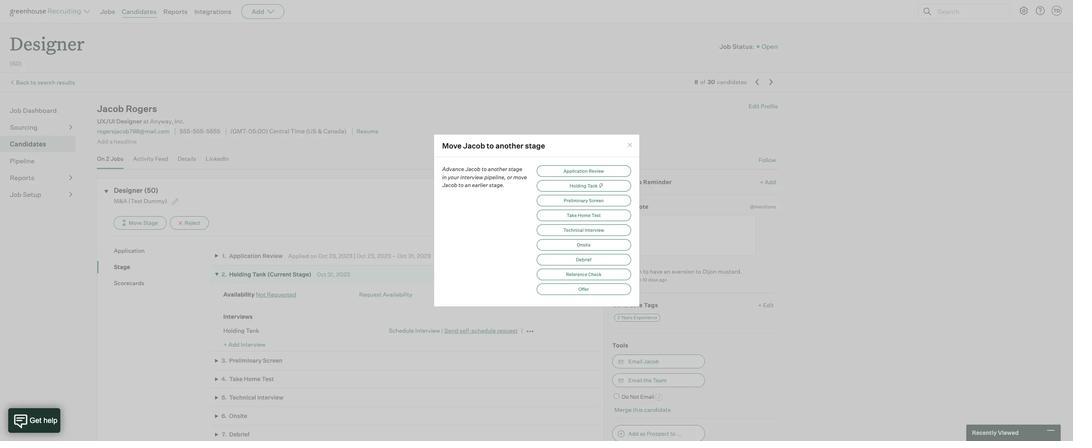 Task type: describe. For each thing, give the bounding box(es) containing it.
ux/ui
[[97, 118, 115, 125]]

jacob down "your"
[[442, 182, 458, 189]]

10
[[643, 277, 648, 283]]

dummy)
[[144, 198, 167, 205]]

an inside advance jacob to another stage in your interview pipeline, or move jacob to an earlier stage.
[[465, 182, 471, 189]]

1 vertical spatial onsite
[[229, 413, 247, 420]]

jacob for advance
[[466, 166, 481, 173]]

take inside 'move jacob to another stage' 'dialog'
[[567, 213, 577, 219]]

@mentions link
[[750, 203, 777, 211]]

oct right –
[[398, 252, 407, 259]]

oct right on
[[318, 252, 328, 259]]

results
[[57, 79, 75, 86]]

@mentions
[[750, 204, 777, 210]]

inc.
[[175, 118, 185, 125]]

a for make
[[630, 203, 634, 210]]

1 horizontal spatial reports link
[[163, 7, 188, 16]]

reference check
[[566, 272, 602, 278]]

1 vertical spatial review
[[263, 252, 283, 259]]

0 horizontal spatial take
[[229, 376, 243, 383]]

add for add
[[252, 7, 265, 16]]

1 vertical spatial edit
[[764, 302, 775, 309]]

4. take home test
[[221, 376, 274, 383]]

stage inside 'link'
[[114, 263, 130, 270]]

+ for + edit
[[759, 302, 762, 309]]

dijon
[[703, 268, 717, 275]]

1 vertical spatial reports link
[[10, 173, 72, 183]]

add for add as prospect to ...
[[629, 431, 639, 437]]

request availability
[[359, 291, 413, 298]]

application link
[[114, 247, 211, 255]]

jacob inside "jacob rogers ux/ui designer at anyway, inc."
[[97, 103, 124, 114]]

recently
[[973, 430, 997, 437]]

pipeline link
[[10, 156, 72, 166]]

td button
[[1053, 6, 1062, 16]]

ago
[[660, 277, 668, 283]]

1 555- from the left
[[180, 128, 193, 135]]

jobs link
[[100, 7, 115, 16]]

job setup
[[10, 191, 41, 199]]

activity feed link
[[133, 155, 168, 167]]

+ for + add interview
[[223, 341, 227, 348]]

email jacob button
[[613, 355, 706, 369]]

test inside 'move jacob to another stage' 'dialog'
[[592, 213, 601, 219]]

stage.
[[489, 182, 505, 189]]

at
[[143, 118, 149, 125]]

debrief inside 'move jacob to another stage' 'dialog'
[[576, 257, 592, 263]]

7. debrief
[[222, 431, 250, 438]]

5. technical interview
[[222, 394, 284, 401]]

onsite inside 'move jacob to another stage' 'dialog'
[[577, 242, 591, 248]]

1 availability from the left
[[223, 291, 255, 298]]

back to search results link
[[16, 79, 75, 86]]

0 horizontal spatial candidates link
[[10, 139, 72, 149]]

your
[[448, 174, 459, 181]]

follow-up reminder
[[613, 178, 672, 185]]

0 horizontal spatial 31,
[[328, 271, 335, 278]]

interviews
[[223, 313, 253, 320]]

job status:
[[720, 42, 755, 50]]

+ edit
[[759, 302, 775, 309]]

a for add
[[109, 138, 113, 145]]

tank inside 'move jacob to another stage' 'dialog'
[[588, 183, 598, 189]]

reject
[[185, 220, 201, 226]]

email for email the team
[[629, 377, 643, 384]]

headline
[[114, 138, 137, 145]]

rogersjacob798@mail.com
[[97, 128, 170, 135]]

0 horizontal spatial 2
[[106, 155, 109, 162]]

2 availability from the left
[[383, 291, 413, 298]]

interview down 4. take home test on the left of the page
[[257, 394, 284, 401]]

(test
[[129, 198, 143, 205]]

preliminary screen
[[564, 198, 604, 204]]

linkedin
[[206, 155, 229, 162]]

technical inside 'move jacob to another stage' 'dialog'
[[564, 228, 584, 233]]

this
[[633, 407, 643, 414]]

candidates
[[718, 79, 747, 85]]

on 2 jobs link
[[97, 155, 124, 167]]

(current
[[268, 271, 292, 278]]

0 horizontal spatial screen
[[263, 357, 283, 364]]

tools
[[613, 342, 629, 349]]

designer for designer
[[10, 31, 85, 55]]

30
[[708, 79, 716, 85]]

interview
[[461, 174, 484, 181]]

feed
[[155, 155, 168, 162]]

back
[[16, 79, 29, 86]]

555-555-5555
[[180, 128, 221, 135]]

8 of 30 candidates
[[695, 79, 747, 85]]

2 vertical spatial tank
[[246, 327, 259, 334]]

reject button
[[170, 216, 209, 230]]

move for move jacob to another stage
[[442, 141, 462, 150]]

interview inside 'move jacob to another stage' 'dialog'
[[585, 228, 605, 233]]

move stage button
[[114, 216, 167, 230]]

do not email
[[622, 394, 655, 400]]

activity
[[133, 155, 154, 162]]

1 23, from the left
[[329, 252, 338, 259]]

stage link
[[114, 263, 211, 271]]

note
[[635, 203, 649, 210]]

Do Not Email checkbox
[[614, 394, 620, 399]]

stage inside button
[[143, 220, 158, 226]]

do
[[622, 394, 629, 400]]

job for job dashboard
[[10, 106, 21, 115]]

greenhouse recruiting image
[[10, 7, 84, 16]]

oct left –
[[357, 252, 367, 259]]

resume
[[357, 128, 379, 135]]

(gmt-05:00) central time (us & canada)
[[230, 128, 347, 135]]

1 vertical spatial jobs
[[111, 155, 124, 162]]

move jacob to another stage dialog
[[434, 134, 640, 307]]

1 horizontal spatial 31,
[[409, 252, 416, 259]]

move
[[514, 174, 527, 181]]

interview left send
[[415, 327, 440, 334]]

jacob for email
[[644, 358, 659, 365]]

1 vertical spatial preliminary
[[229, 357, 262, 364]]

home inside 'move jacob to another stage' 'dialog'
[[578, 213, 591, 219]]

0 horizontal spatial candidates
[[10, 140, 46, 148]]

request
[[497, 327, 518, 334]]

scorecards
[[114, 280, 145, 287]]

job for job setup
[[10, 191, 21, 199]]

pipeline
[[10, 157, 35, 165]]

+ edit link
[[757, 300, 777, 311]]

details link
[[178, 155, 196, 167]]

holding tank inside 'move jacob to another stage' 'dialog'
[[570, 183, 598, 189]]

4.
[[221, 376, 227, 383]]

aversion
[[672, 268, 695, 275]]

status:
[[733, 42, 755, 50]]

moving to this stage may trigger an action. element
[[598, 183, 604, 191]]

2 vertical spatial email
[[641, 394, 655, 400]]

candidate
[[613, 302, 643, 309]]

0 horizontal spatial technical
[[229, 394, 256, 401]]

on 2 jobs
[[97, 155, 124, 162]]

application for application review
[[564, 168, 588, 174]]

move for move stage
[[129, 220, 142, 226]]

2023 right –
[[417, 252, 431, 259]]

merge
[[615, 407, 632, 414]]

activity feed
[[133, 155, 168, 162]]

applied
[[288, 252, 309, 259]]

advance
[[442, 166, 464, 173]]

email for email jacob
[[629, 358, 643, 365]]

1 vertical spatial 2
[[618, 315, 620, 321]]

search
[[37, 79, 55, 86]]

mustard.
[[718, 268, 743, 275]]

stage for advance jacob to another stage in your interview pipeline, or move jacob to an earlier stage.
[[509, 166, 523, 173]]

6.
[[222, 413, 227, 420]]

tags
[[644, 302, 659, 309]]

Search text field
[[936, 6, 1003, 17]]

on
[[310, 252, 317, 259]]

years
[[621, 315, 633, 321]]

oct down 1. application review applied on  oct 23, 2023 | oct 23, 2023 – oct 31, 2023
[[317, 271, 327, 278]]

screen inside 'move jacob to another stage' 'dialog'
[[589, 198, 604, 204]]

rogers
[[126, 103, 157, 114]]



Task type: vqa. For each thing, say whether or not it's contained in the screenshot.
Choose report type "dialog"
no



Task type: locate. For each thing, give the bounding box(es) containing it.
job up sourcing
[[10, 106, 21, 115]]

1 vertical spatial |
[[442, 327, 443, 334]]

test down the they
[[613, 277, 622, 283]]

schedule
[[472, 327, 496, 334]]

1 horizontal spatial availability
[[383, 291, 413, 298]]

add inside popup button
[[252, 7, 265, 16]]

0 vertical spatial candidates
[[122, 7, 157, 16]]

a left note
[[630, 203, 634, 210]]

move jacob to another stage
[[442, 141, 546, 150]]

move stage
[[129, 220, 158, 226]]

1 horizontal spatial review
[[589, 168, 604, 174]]

0 vertical spatial a
[[109, 138, 113, 145]]

review inside 'move jacob to another stage' 'dialog'
[[589, 168, 604, 174]]

1 vertical spatial technical
[[229, 394, 256, 401]]

1 horizontal spatial candidates link
[[122, 7, 157, 16]]

&
[[318, 128, 322, 135]]

1 vertical spatial reports
[[10, 174, 34, 182]]

close image
[[627, 142, 633, 148]]

jacob inside button
[[644, 358, 659, 365]]

technical
[[564, 228, 584, 233], [229, 394, 256, 401]]

2
[[106, 155, 109, 162], [618, 315, 620, 321]]

preliminary up take home test
[[564, 198, 588, 204]]

offer
[[579, 287, 589, 293]]

0 horizontal spatial move
[[129, 220, 142, 226]]

stage inside advance jacob to another stage in your interview pipeline, or move jacob to an earlier stage.
[[509, 166, 523, 173]]

job left setup
[[10, 191, 21, 199]]

dashboard
[[23, 106, 57, 115]]

another up the or
[[496, 141, 524, 150]]

0 vertical spatial move
[[442, 141, 462, 150]]

1 vertical spatial debrief
[[229, 431, 250, 438]]

2023 up oct 31, 2023
[[339, 252, 353, 259]]

2 left "years"
[[618, 315, 620, 321]]

jacob up the advance
[[463, 141, 485, 150]]

add inside button
[[629, 431, 639, 437]]

onsite down technical interview
[[577, 242, 591, 248]]

None text field
[[613, 215, 757, 256]]

email
[[629, 358, 643, 365], [629, 377, 643, 384], [641, 394, 655, 400]]

0 horizontal spatial test
[[262, 376, 274, 383]]

rogersjacob798@mail.com link
[[97, 128, 170, 135]]

holding right 2.
[[229, 271, 251, 278]]

candidates link up pipeline link on the left of page
[[10, 139, 72, 149]]

preliminary
[[564, 198, 588, 204], [229, 357, 262, 364]]

0 horizontal spatial 23,
[[329, 252, 338, 259]]

test down the 'preliminary screen'
[[592, 213, 601, 219]]

last
[[613, 261, 622, 266]]

availability up interviews
[[223, 291, 255, 298]]

2023 down 1. application review applied on  oct 23, 2023 | oct 23, 2023 – oct 31, 2023
[[336, 271, 350, 278]]

0 horizontal spatial availability
[[223, 291, 255, 298]]

+ for + add
[[760, 178, 764, 185]]

1 horizontal spatial take
[[567, 213, 577, 219]]

designer for designer (50)
[[114, 186, 143, 194]]

1 vertical spatial holding tank
[[223, 327, 259, 334]]

email inside button
[[629, 377, 643, 384]]

job dashboard
[[10, 106, 57, 115]]

1 horizontal spatial stage
[[143, 220, 158, 226]]

0 horizontal spatial debrief
[[229, 431, 250, 438]]

0 vertical spatial reports
[[163, 7, 188, 16]]

0 horizontal spatial (50)
[[10, 60, 22, 67]]

designer up rogersjacob798@mail.com link
[[116, 118, 142, 125]]

onsite
[[577, 242, 591, 248], [229, 413, 247, 420]]

stage
[[143, 220, 158, 226], [114, 263, 130, 270]]

reports left integrations
[[163, 7, 188, 16]]

0 vertical spatial job
[[720, 42, 732, 50]]

jacob for move
[[463, 141, 485, 150]]

0 vertical spatial another
[[496, 141, 524, 150]]

0 vertical spatial designer
[[10, 31, 85, 55]]

tank up the 'preliminary screen'
[[588, 183, 598, 189]]

advance jacob to another stage in your interview pipeline, or move jacob to an earlier stage.
[[442, 166, 527, 189]]

technical right 5.
[[229, 394, 256, 401]]

tank left (current
[[253, 271, 266, 278]]

designer up (test
[[114, 186, 143, 194]]

| left send
[[442, 327, 443, 334]]

team
[[653, 377, 667, 384]]

availability right request
[[383, 291, 413, 298]]

1 horizontal spatial technical
[[564, 228, 584, 233]]

designer inside "jacob rogers ux/ui designer at anyway, inc."
[[116, 118, 142, 125]]

1 vertical spatial tank
[[253, 271, 266, 278]]

1 vertical spatial stage
[[114, 263, 130, 270]]

1 vertical spatial (50)
[[144, 186, 158, 194]]

schedule interview | send self-schedule request
[[389, 327, 518, 334]]

another for advance jacob to another stage in your interview pipeline, or move jacob to an earlier stage.
[[488, 166, 508, 173]]

configure image
[[1020, 6, 1030, 16]]

5.
[[222, 394, 227, 401]]

email right not
[[641, 394, 655, 400]]

review up the 2. holding tank (current stage)
[[263, 252, 283, 259]]

candidate tags
[[613, 302, 659, 309]]

send
[[445, 327, 459, 334]]

0 horizontal spatial edit
[[749, 103, 760, 110]]

not
[[630, 394, 640, 400]]

2 555- from the left
[[193, 128, 206, 135]]

canada)
[[324, 128, 347, 135]]

holding
[[570, 183, 587, 189], [229, 271, 251, 278], [223, 327, 245, 334]]

onsite right 6.
[[229, 413, 247, 420]]

3.
[[222, 357, 227, 364]]

move inside 'dialog'
[[442, 141, 462, 150]]

take
[[567, 213, 577, 219], [229, 376, 243, 383]]

| left –
[[354, 252, 356, 259]]

0 vertical spatial 31,
[[409, 252, 416, 259]]

reports link
[[163, 7, 188, 16], [10, 173, 72, 183]]

schedule interview link
[[389, 327, 440, 334]]

1 horizontal spatial application
[[229, 252, 261, 259]]

take home test
[[567, 213, 601, 219]]

0 vertical spatial +
[[760, 178, 764, 185]]

tank up + add interview link
[[246, 327, 259, 334]]

stage up scorecards
[[114, 263, 130, 270]]

jacob up the
[[644, 358, 659, 365]]

1 horizontal spatial test
[[592, 213, 601, 219]]

0 vertical spatial technical
[[564, 228, 584, 233]]

1 vertical spatial stage
[[509, 166, 523, 173]]

another inside advance jacob to another stage in your interview pipeline, or move jacob to an earlier stage.
[[488, 166, 508, 173]]

–
[[393, 252, 396, 259]]

reference
[[566, 272, 588, 278]]

another for move jacob to another stage
[[496, 141, 524, 150]]

another
[[496, 141, 524, 150], [488, 166, 508, 173]]

job for job status:
[[720, 42, 732, 50]]

oct 31, 2023
[[317, 271, 350, 278]]

1 vertical spatial job
[[10, 106, 21, 115]]

1 vertical spatial +
[[759, 302, 762, 309]]

an inside last note: they seem to have an aversion to dijon mustard. test dumtwo               10 days               ago
[[664, 268, 671, 275]]

holding tank down interviews
[[223, 327, 259, 334]]

05:00)
[[249, 128, 268, 135]]

2 vertical spatial job
[[10, 191, 21, 199]]

email left the
[[629, 377, 643, 384]]

debrief up the reference check
[[576, 257, 592, 263]]

merge this candidate
[[615, 407, 671, 414]]

debrief
[[576, 257, 592, 263], [229, 431, 250, 438]]

1 vertical spatial screen
[[263, 357, 283, 364]]

2 vertical spatial test
[[262, 376, 274, 383]]

1 horizontal spatial preliminary
[[564, 198, 588, 204]]

edit profile link
[[749, 103, 779, 110]]

holding inside 'move jacob to another stage' 'dialog'
[[570, 183, 587, 189]]

1 horizontal spatial edit
[[764, 302, 775, 309]]

31, down 1. application review applied on  oct 23, 2023 | oct 23, 2023 – oct 31, 2023
[[328, 271, 335, 278]]

job setup link
[[10, 190, 72, 200]]

0 vertical spatial |
[[354, 252, 356, 259]]

technical down take home test
[[564, 228, 584, 233]]

make
[[613, 203, 629, 210]]

interview
[[585, 228, 605, 233], [415, 327, 440, 334], [241, 341, 266, 348], [257, 394, 284, 401]]

note:
[[623, 261, 634, 266]]

1 vertical spatial test
[[613, 277, 622, 283]]

0 vertical spatial (50)
[[10, 60, 22, 67]]

0 vertical spatial stage
[[143, 220, 158, 226]]

0 vertical spatial an
[[465, 182, 471, 189]]

0 vertical spatial test
[[592, 213, 601, 219]]

candidates link right jobs link
[[122, 7, 157, 16]]

2 right on
[[106, 155, 109, 162]]

candidates down sourcing
[[10, 140, 46, 148]]

experience
[[634, 315, 658, 321]]

jacob up ux/ui
[[97, 103, 124, 114]]

interview down take home test
[[585, 228, 605, 233]]

0 vertical spatial reports link
[[163, 7, 188, 16]]

0 vertical spatial debrief
[[576, 257, 592, 263]]

sourcing link
[[10, 122, 72, 132]]

job left status: on the right top of page
[[720, 42, 732, 50]]

1 horizontal spatial a
[[630, 203, 634, 210]]

moving to this stage may trigger an action. image
[[598, 183, 604, 189]]

1 vertical spatial designer
[[116, 118, 142, 125]]

application up the 'preliminary screen'
[[564, 168, 588, 174]]

23, up oct 31, 2023
[[329, 252, 338, 259]]

0 vertical spatial home
[[578, 213, 591, 219]]

move up the advance
[[442, 141, 462, 150]]

application right 1. on the left bottom of page
[[229, 252, 261, 259]]

preliminary down + add interview link
[[229, 357, 262, 364]]

make a note
[[613, 203, 649, 210]]

31,
[[409, 252, 416, 259], [328, 271, 335, 278]]

0 vertical spatial jobs
[[100, 7, 115, 16]]

reports link down pipeline link on the left of page
[[10, 173, 72, 183]]

1 horizontal spatial debrief
[[576, 257, 592, 263]]

email inside button
[[629, 358, 643, 365]]

holding down application review
[[570, 183, 587, 189]]

open
[[762, 42, 779, 50]]

reports down 'pipeline'
[[10, 174, 34, 182]]

a left headline
[[109, 138, 113, 145]]

0 vertical spatial review
[[589, 168, 604, 174]]

request availability button
[[359, 291, 413, 298]]

follow link
[[759, 156, 777, 164]]

0 vertical spatial screen
[[589, 198, 604, 204]]

home down the 'preliminary screen'
[[578, 213, 591, 219]]

1 horizontal spatial an
[[664, 268, 671, 275]]

1 horizontal spatial onsite
[[577, 242, 591, 248]]

last note: they seem to have an aversion to dijon mustard. test dumtwo               10 days               ago
[[613, 261, 743, 283]]

0 vertical spatial holding
[[570, 183, 587, 189]]

home down 3. preliminary screen
[[244, 376, 261, 383]]

0 vertical spatial stage
[[525, 141, 546, 150]]

merge this candidate link
[[615, 407, 671, 414]]

test up 5. technical interview
[[262, 376, 274, 383]]

0 horizontal spatial reports
[[10, 174, 34, 182]]

+ add interview
[[223, 341, 266, 348]]

availability
[[223, 291, 255, 298], [383, 291, 413, 298]]

test inside last note: they seem to have an aversion to dijon mustard. test dumtwo               10 days               ago
[[613, 277, 622, 283]]

555- down inc.
[[180, 128, 193, 135]]

debrief right 7.
[[229, 431, 250, 438]]

move down (test
[[129, 220, 142, 226]]

3. preliminary screen
[[222, 357, 283, 364]]

stage down dummy)
[[143, 220, 158, 226]]

0 horizontal spatial home
[[244, 376, 261, 383]]

2 years experience
[[618, 315, 658, 321]]

email the team
[[629, 377, 667, 384]]

jacob rogers ux/ui designer at anyway, inc.
[[97, 103, 185, 125]]

(50) up back
[[10, 60, 22, 67]]

1 vertical spatial candidates
[[10, 140, 46, 148]]

0 horizontal spatial onsite
[[229, 413, 247, 420]]

screen down moving to this stage may trigger an action. element
[[589, 198, 604, 204]]

(50) up dummy)
[[144, 186, 158, 194]]

6. onsite
[[222, 413, 247, 420]]

1 horizontal spatial move
[[442, 141, 462, 150]]

0 horizontal spatial review
[[263, 252, 283, 259]]

preliminary inside 'move jacob to another stage' 'dialog'
[[564, 198, 588, 204]]

take down the 'preliminary screen'
[[567, 213, 577, 219]]

an down interview
[[465, 182, 471, 189]]

follow-
[[613, 178, 635, 185]]

1 vertical spatial 31,
[[328, 271, 335, 278]]

0 vertical spatial take
[[567, 213, 577, 219]]

tank
[[588, 183, 598, 189], [253, 271, 266, 278], [246, 327, 259, 334]]

(50)
[[10, 60, 22, 67], [144, 186, 158, 194]]

1 horizontal spatial |
[[442, 327, 443, 334]]

0 vertical spatial email
[[629, 358, 643, 365]]

review up moving to this stage may trigger an action. icon
[[589, 168, 604, 174]]

request
[[359, 291, 382, 298]]

0 horizontal spatial |
[[354, 252, 356, 259]]

1 vertical spatial holding
[[229, 271, 251, 278]]

0 horizontal spatial preliminary
[[229, 357, 262, 364]]

jobs
[[100, 7, 115, 16], [111, 155, 124, 162]]

0 horizontal spatial stage
[[114, 263, 130, 270]]

td
[[1054, 8, 1061, 14]]

reports link left integrations
[[163, 7, 188, 16]]

0 horizontal spatial a
[[109, 138, 113, 145]]

designer down greenhouse recruiting image
[[10, 31, 85, 55]]

candidates right jobs link
[[122, 7, 157, 16]]

prospect
[[647, 431, 670, 437]]

1 vertical spatial take
[[229, 376, 243, 383]]

2 vertical spatial +
[[223, 341, 227, 348]]

1 vertical spatial an
[[664, 268, 671, 275]]

0 vertical spatial candidates link
[[122, 7, 157, 16]]

jacob up interview
[[466, 166, 481, 173]]

email up 'email the team'
[[629, 358, 643, 365]]

designer (50)
[[114, 186, 158, 194]]

1 vertical spatial move
[[129, 220, 142, 226]]

email jacob
[[629, 358, 659, 365]]

designer link
[[10, 23, 85, 57]]

31, right –
[[409, 252, 416, 259]]

application inside 'move jacob to another stage' 'dialog'
[[564, 168, 588, 174]]

0 vertical spatial tank
[[588, 183, 598, 189]]

2 vertical spatial holding
[[223, 327, 245, 334]]

an up ago
[[664, 268, 671, 275]]

to inside button
[[671, 431, 676, 437]]

0 vertical spatial edit
[[749, 103, 760, 110]]

0 vertical spatial onsite
[[577, 242, 591, 248]]

screen up 4. take home test on the left of the page
[[263, 357, 283, 364]]

add for add a headline
[[97, 138, 108, 145]]

23, left –
[[368, 252, 376, 259]]

earlier
[[472, 182, 488, 189]]

1 vertical spatial home
[[244, 376, 261, 383]]

(us
[[306, 128, 317, 135]]

2 23, from the left
[[368, 252, 376, 259]]

0 horizontal spatial reports link
[[10, 173, 72, 183]]

edit profile
[[749, 103, 779, 110]]

screen
[[589, 198, 604, 204], [263, 357, 283, 364]]

application review
[[564, 168, 604, 174]]

stage for move jacob to another stage
[[525, 141, 546, 150]]

integrations
[[194, 7, 232, 16]]

interview up 3. preliminary screen
[[241, 341, 266, 348]]

take right '4.'
[[229, 376, 243, 383]]

another up pipeline, on the left top
[[488, 166, 508, 173]]

scorecards link
[[114, 279, 211, 287]]

holding tank down application review
[[570, 183, 598, 189]]

email the team button
[[613, 374, 706, 388]]

0 horizontal spatial application
[[114, 247, 145, 254]]

back to search results
[[16, 79, 75, 86]]

holding down interviews
[[223, 327, 245, 334]]

1 horizontal spatial home
[[578, 213, 591, 219]]

application for application
[[114, 247, 145, 254]]

1 horizontal spatial 23,
[[368, 252, 376, 259]]

application down move stage button
[[114, 247, 145, 254]]

1 vertical spatial another
[[488, 166, 508, 173]]

move inside button
[[129, 220, 142, 226]]

1 horizontal spatial reports
[[163, 7, 188, 16]]

555- up details
[[193, 128, 206, 135]]

2023 left –
[[377, 252, 391, 259]]

0 vertical spatial 2
[[106, 155, 109, 162]]



